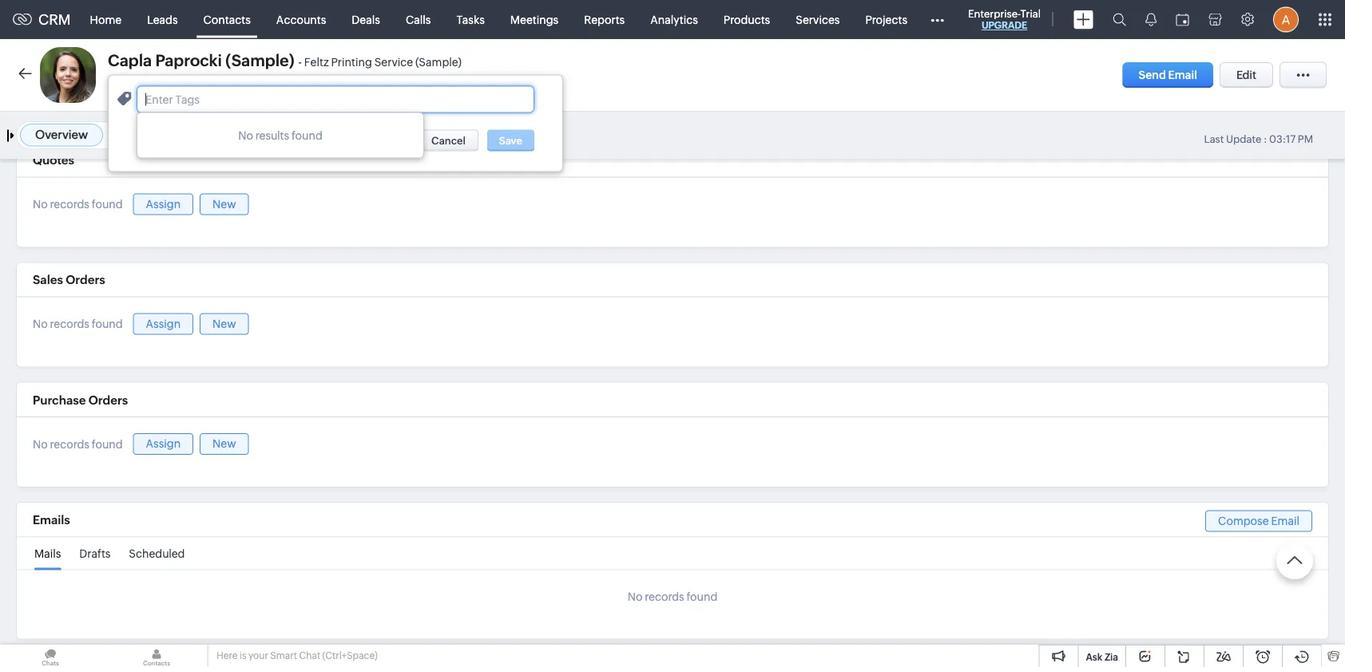 Task type: vqa. For each thing, say whether or not it's contained in the screenshot.
Calls
yes



Task type: locate. For each thing, give the bounding box(es) containing it.
1 horizontal spatial (sample)
[[415, 56, 462, 69]]

no
[[238, 129, 253, 142], [33, 198, 48, 211], [33, 318, 48, 331], [33, 438, 48, 451], [628, 591, 643, 603]]

1 vertical spatial new
[[213, 318, 236, 330]]

new link for sales orders
[[200, 314, 249, 335]]

2 vertical spatial new link
[[200, 434, 249, 455]]

no for purchase orders
[[33, 438, 48, 451]]

None field
[[137, 86, 534, 113]]

orders right purchase
[[88, 393, 128, 407]]

1 horizontal spatial email
[[1271, 515, 1300, 528]]

assign link for quotes
[[133, 194, 193, 215]]

edit
[[1236, 69, 1256, 81]]

orders for purchase orders
[[88, 393, 128, 407]]

orders
[[66, 273, 105, 287], [88, 393, 128, 407]]

purchase
[[33, 393, 86, 407]]

calendar image
[[1176, 13, 1189, 26]]

Other Modules field
[[920, 7, 955, 32]]

new
[[213, 198, 236, 210], [213, 318, 236, 330], [213, 438, 236, 450]]

enterprise-trial upgrade
[[968, 8, 1041, 31]]

3 new link from the top
[[200, 434, 249, 455]]

found for sales orders
[[92, 318, 123, 331]]

2 assign from the top
[[146, 318, 181, 330]]

profile element
[[1264, 0, 1308, 39]]

new link
[[200, 194, 249, 215], [200, 314, 249, 335], [200, 434, 249, 455]]

update
[[1226, 133, 1261, 145]]

0 vertical spatial new
[[213, 198, 236, 210]]

deals
[[352, 13, 380, 26]]

assign link
[[133, 194, 193, 215], [133, 314, 193, 335], [133, 434, 193, 455]]

home
[[90, 13, 122, 26]]

calls link
[[393, 0, 444, 39]]

tasks link
[[444, 0, 497, 39]]

1 assign link from the top
[[133, 194, 193, 215]]

(sample)
[[225, 52, 295, 70], [415, 56, 462, 69]]

0 vertical spatial assign
[[146, 198, 181, 210]]

1 vertical spatial orders
[[88, 393, 128, 407]]

services link
[[783, 0, 853, 39]]

compose email
[[1218, 515, 1300, 528]]

email right compose
[[1271, 515, 1300, 528]]

0 vertical spatial orders
[[66, 273, 105, 287]]

3 new from the top
[[213, 438, 236, 450]]

cancel button
[[419, 130, 478, 151]]

no for sales orders
[[33, 318, 48, 331]]

email inside "button"
[[1168, 69, 1197, 81]]

smart
[[270, 651, 297, 662]]

records for quotes
[[50, 198, 89, 211]]

2 assign link from the top
[[133, 314, 193, 335]]

ask
[[1086, 652, 1103, 663]]

0 vertical spatial new link
[[200, 194, 249, 215]]

2 vertical spatial new
[[213, 438, 236, 450]]

chats image
[[0, 645, 101, 668]]

2 new from the top
[[213, 318, 236, 330]]

no records found for quotes
[[33, 198, 123, 211]]

sales
[[33, 273, 63, 287]]

overview link
[[35, 128, 88, 142]]

pm
[[1298, 133, 1313, 145]]

your
[[248, 651, 268, 662]]

1 assign from the top
[[146, 198, 181, 210]]

records for purchase orders
[[50, 438, 89, 451]]

3 assign link from the top
[[133, 434, 193, 455]]

here
[[216, 651, 238, 662]]

records
[[50, 198, 89, 211], [50, 318, 89, 331], [50, 438, 89, 451], [645, 591, 684, 603]]

email for compose email
[[1271, 515, 1300, 528]]

create menu image
[[1074, 10, 1094, 29]]

no for quotes
[[33, 198, 48, 211]]

here is your smart chat (ctrl+space)
[[216, 651, 378, 662]]

assign for sales orders
[[146, 318, 181, 330]]

1 vertical spatial new link
[[200, 314, 249, 335]]

email for send email
[[1168, 69, 1197, 81]]

2 vertical spatial assign link
[[133, 434, 193, 455]]

enterprise-
[[968, 8, 1021, 20]]

assign
[[146, 198, 181, 210], [146, 318, 181, 330], [146, 438, 181, 450]]

edit button
[[1220, 62, 1273, 88]]

orders right sales
[[66, 273, 105, 287]]

upgrade
[[982, 20, 1027, 31]]

crm link
[[13, 11, 71, 28]]

2 new link from the top
[[200, 314, 249, 335]]

(sample) left - at the left top
[[225, 52, 295, 70]]

0 vertical spatial email
[[1168, 69, 1197, 81]]

1 new from the top
[[213, 198, 236, 210]]

1 new link from the top
[[200, 194, 249, 215]]

0 vertical spatial assign link
[[133, 194, 193, 215]]

3 assign from the top
[[146, 438, 181, 450]]

found
[[291, 129, 323, 142], [92, 198, 123, 211], [92, 318, 123, 331], [92, 438, 123, 451], [687, 591, 718, 603]]

2 vertical spatial assign
[[146, 438, 181, 450]]

1 vertical spatial email
[[1271, 515, 1300, 528]]

printing
[[331, 56, 372, 69]]

email right send on the top of the page
[[1168, 69, 1197, 81]]

-
[[298, 55, 302, 69]]

projects link
[[853, 0, 920, 39]]

(sample) right service
[[415, 56, 462, 69]]

new link for purchase orders
[[200, 434, 249, 455]]

0 horizontal spatial email
[[1168, 69, 1197, 81]]

paprocki
[[155, 52, 222, 70]]

analytics
[[650, 13, 698, 26]]

no records found
[[33, 198, 123, 211], [33, 318, 123, 331], [33, 438, 123, 451], [628, 591, 718, 603]]

projects
[[865, 13, 907, 26]]

new link for quotes
[[200, 194, 249, 215]]

accounts link
[[263, 0, 339, 39]]

chat
[[299, 651, 320, 662]]

email
[[1168, 69, 1197, 81], [1271, 515, 1300, 528]]

sales orders
[[33, 273, 105, 287]]

1 vertical spatial assign link
[[133, 314, 193, 335]]

1 vertical spatial assign
[[146, 318, 181, 330]]

no records found for sales orders
[[33, 318, 123, 331]]

contacts image
[[106, 645, 207, 668]]



Task type: describe. For each thing, give the bounding box(es) containing it.
zia
[[1105, 652, 1118, 663]]

home link
[[77, 0, 134, 39]]

signals image
[[1145, 13, 1157, 26]]

quotes
[[33, 153, 74, 167]]

deals link
[[339, 0, 393, 39]]

orders for sales orders
[[66, 273, 105, 287]]

no records found for purchase orders
[[33, 438, 123, 451]]

assign for quotes
[[146, 198, 181, 210]]

(ctrl+space)
[[322, 651, 378, 662]]

crm
[[38, 11, 71, 28]]

profile image
[[1273, 7, 1299, 32]]

reports
[[584, 13, 625, 26]]

accounts
[[276, 13, 326, 26]]

save button
[[487, 130, 534, 151]]

assign for purchase orders
[[146, 438, 181, 450]]

send email button
[[1123, 62, 1213, 88]]

drafts
[[79, 547, 111, 560]]

scheduled
[[129, 547, 185, 560]]

reports link
[[571, 0, 638, 39]]

no results found
[[238, 129, 323, 142]]

capla paprocki (sample) - feltz printing service (sample)
[[108, 52, 462, 70]]

found for quotes
[[92, 198, 123, 211]]

leads link
[[134, 0, 191, 39]]

send
[[1139, 69, 1166, 81]]

analytics link
[[638, 0, 711, 39]]

records for sales orders
[[50, 318, 89, 331]]

meetings link
[[497, 0, 571, 39]]

compose
[[1218, 515, 1269, 528]]

services
[[796, 13, 840, 26]]

signals element
[[1136, 0, 1166, 39]]

03:17
[[1269, 133, 1296, 145]]

overview
[[35, 128, 88, 142]]

emails
[[33, 513, 70, 527]]

found for purchase orders
[[92, 438, 123, 451]]

trial
[[1020, 8, 1041, 20]]

feltz
[[304, 56, 329, 69]]

assign link for sales orders
[[133, 314, 193, 335]]

contacts link
[[191, 0, 263, 39]]

last update : 03:17 pm
[[1204, 133, 1313, 145]]

products link
[[711, 0, 783, 39]]

Enter Tags text field
[[145, 93, 506, 106]]

contacts
[[203, 13, 251, 26]]

meetings
[[510, 13, 559, 26]]

save
[[499, 134, 522, 146]]

send email
[[1139, 69, 1197, 81]]

capla
[[108, 52, 152, 70]]

service
[[374, 56, 413, 69]]

(sample) inside capla paprocki (sample) - feltz printing service (sample)
[[415, 56, 462, 69]]

tasks
[[456, 13, 485, 26]]

new for purchase orders
[[213, 438, 236, 450]]

ask zia
[[1086, 652, 1118, 663]]

results
[[255, 129, 289, 142]]

search element
[[1103, 0, 1136, 39]]

last
[[1204, 133, 1224, 145]]

search image
[[1113, 13, 1126, 26]]

calls
[[406, 13, 431, 26]]

products
[[723, 13, 770, 26]]

0 horizontal spatial (sample)
[[225, 52, 295, 70]]

leads
[[147, 13, 178, 26]]

timeline link
[[122, 128, 170, 142]]

mails
[[34, 547, 61, 560]]

new for quotes
[[213, 198, 236, 210]]

create menu element
[[1064, 0, 1103, 39]]

feltz printing service (sample) link
[[304, 56, 462, 69]]

assign link for purchase orders
[[133, 434, 193, 455]]

is
[[240, 651, 246, 662]]

cancel
[[431, 134, 466, 146]]

purchase orders
[[33, 393, 128, 407]]

new for sales orders
[[213, 318, 236, 330]]

timeline
[[122, 128, 170, 142]]

:
[[1264, 133, 1267, 145]]



